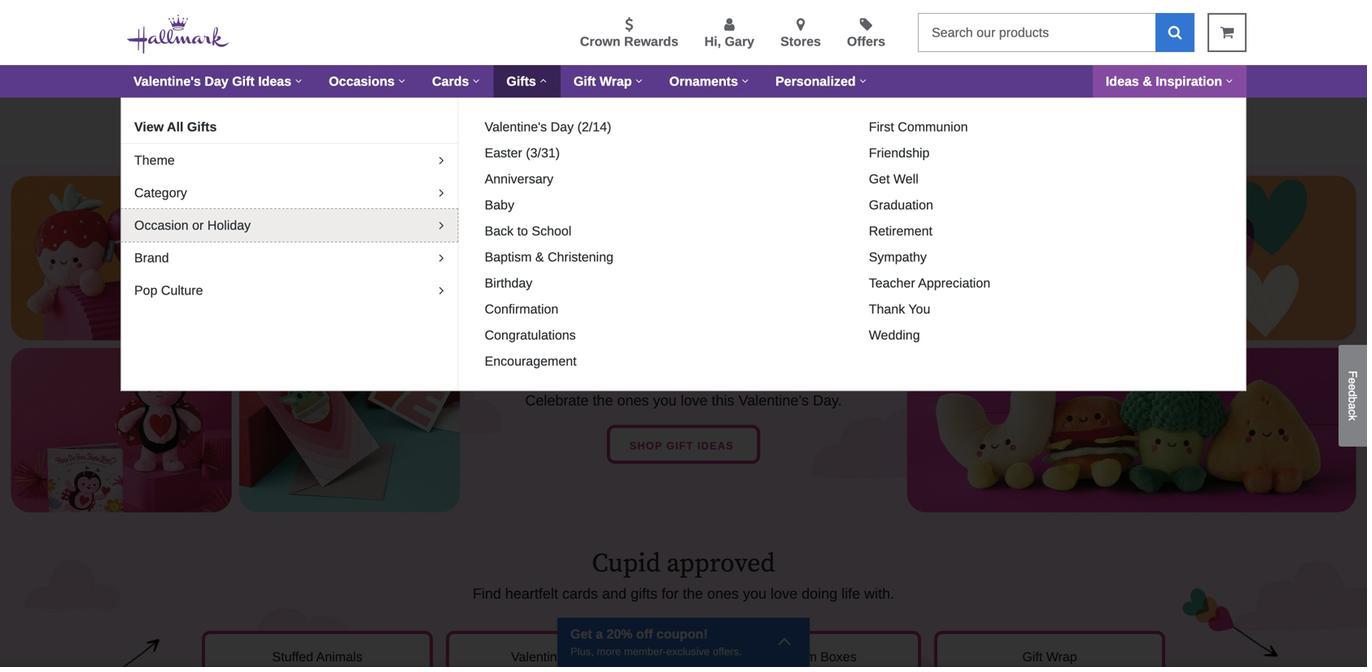 Task type: locate. For each thing, give the bounding box(es) containing it.
0 vertical spatial ones
[[617, 392, 649, 409]]

0 vertical spatial gifts
[[507, 74, 536, 89]]

anniversary link
[[478, 169, 560, 189]]

for
[[335, 113, 350, 126], [662, 586, 679, 602]]

with
[[644, 113, 668, 126], [974, 113, 997, 126]]

1 horizontal spatial cards
[[577, 650, 612, 665]]

get
[[869, 172, 890, 186], [571, 627, 592, 642]]

valentine's up easter (3/31)
[[485, 120, 547, 134]]

& for ideas
[[1143, 74, 1153, 89]]

& up directly
[[1143, 74, 1153, 89]]

0 vertical spatial &
[[1143, 74, 1153, 89]]

day
[[205, 74, 229, 89], [551, 120, 574, 134]]

1 horizontal spatial ideas
[[1106, 74, 1140, 89]]

1 vertical spatial &
[[536, 250, 544, 265]]

0 vertical spatial day.
[[418, 113, 442, 126]]

e up d
[[1347, 378, 1360, 384]]

1 vertical spatial icon image
[[778, 630, 792, 653]]

1 vertical spatial wrap
[[1047, 650, 1078, 665]]

1 horizontal spatial valentine's
[[739, 392, 809, 409]]

& down back to school
[[536, 250, 544, 265]]

1 horizontal spatial love
[[771, 586, 798, 602]]

1 horizontal spatial to
[[517, 224, 528, 239]]

or inside cupid approved main content
[[1065, 113, 1077, 126]]

view
[[134, 120, 164, 134]]

cards
[[563, 586, 598, 602]]

teacher appreciation link
[[863, 274, 997, 293]]

0 horizontal spatial for
[[335, 113, 350, 126]]

images of valentine's day better togethers, cards, and plushes on a light pink background with clouds image
[[0, 165, 1368, 523]]

icon image left boxes
[[778, 630, 792, 653]]

get inside banner
[[869, 172, 890, 186]]

banner
[[0, 0, 1368, 392]]

for right the gifts
[[662, 586, 679, 602]]

or left holiday
[[192, 218, 204, 233]]

view all gifts
[[134, 120, 217, 134]]

0 vertical spatial icon image
[[319, 138, 327, 149]]

1 tab list from the left
[[121, 111, 458, 307]]

with right card
[[974, 113, 997, 126]]

send
[[904, 113, 933, 126]]

wrap inside banner
[[600, 74, 632, 89]]

you
[[909, 302, 931, 317]]

wrap
[[600, 74, 632, 89], [1047, 650, 1078, 665]]

day left (2/14)
[[551, 120, 574, 134]]

cards down 20%
[[577, 650, 612, 665]]

0 vertical spatial or
[[1065, 113, 1077, 126]]

valentine's down occasions link
[[354, 113, 414, 126]]

congratulations link
[[478, 326, 583, 345]]

rewards.
[[711, 113, 763, 126]]

1 horizontal spatial you
[[743, 586, 767, 602]]

classroom boxes link
[[690, 631, 922, 668]]

graduation link
[[863, 195, 940, 215]]

culture
[[161, 283, 203, 298]]

get for get well
[[869, 172, 890, 186]]

ideas up 7
[[258, 74, 292, 89]]

stuffed animals
[[272, 650, 363, 665]]

to right back
[[517, 224, 528, 239]]

2 horizontal spatial valentine's
[[485, 120, 547, 134]]

for inside 'cupid approved find heartfelt cards and gifts for the ones you love doing life with.'
[[662, 586, 679, 602]]

easter
[[485, 146, 523, 160]]

tab list
[[121, 111, 458, 307], [472, 111, 1233, 378]]

first communion link
[[863, 117, 975, 137]]

this
[[712, 392, 735, 409]]

menu containing crown rewards
[[256, 14, 905, 51]]

0 horizontal spatial with
[[644, 113, 668, 126]]

0 vertical spatial love
[[681, 392, 708, 409]]

or right the photo on the top
[[1065, 113, 1077, 126]]

get for get a 20% off coupon! plus, more member-exclusive offers.
[[571, 627, 592, 642]]

cupid
[[592, 548, 661, 580]]

0 horizontal spatial valentine's
[[511, 650, 574, 665]]

1 vertical spatial ones
[[708, 586, 739, 602]]

0 horizontal spatial day.
[[418, 113, 442, 126]]

offers.
[[713, 646, 742, 658]]

baptism
[[485, 250, 532, 265]]

c
[[1347, 410, 1360, 415]]

offers
[[847, 34, 886, 49]]

2 horizontal spatial to
[[1178, 113, 1189, 126]]

get up plus,
[[571, 627, 592, 642]]

valentine's inside cupid approved region
[[511, 650, 574, 665]]

0 horizontal spatial get
[[571, 627, 592, 642]]

1 horizontal spatial with
[[974, 113, 997, 126]]

0 horizontal spatial or
[[192, 218, 204, 233]]

the down approved
[[683, 586, 703, 602]]

free shipping on $30+ with crown rewards. not a member?
[[516, 113, 851, 126]]

2 tab list from the left
[[472, 111, 1233, 378]]

with right $30+
[[644, 113, 668, 126]]

valentine's
[[739, 392, 809, 409], [511, 650, 574, 665]]

valentine's for valentine's day (2/14)
[[485, 120, 547, 134]]

member-
[[624, 646, 667, 658]]

off
[[637, 627, 653, 642]]

crown inside cupid approved main content
[[671, 113, 707, 126]]

1 vertical spatial for
[[662, 586, 679, 602]]

your
[[1000, 113, 1026, 126]]

1 horizontal spatial &
[[1143, 74, 1153, 89]]

valentine's right this
[[739, 392, 809, 409]]

order
[[166, 113, 197, 126]]

icon image down it
[[319, 138, 327, 149]]

menu
[[256, 14, 905, 51]]

&
[[1143, 74, 1153, 89], [536, 250, 544, 265]]

1 ideas from the left
[[258, 74, 292, 89]]

the right celebrate
[[593, 392, 613, 409]]

the inside 'cupid approved find heartfelt cards and gifts for the ones you love doing life with.'
[[683, 586, 703, 602]]

tab list containing view all gifts
[[121, 111, 458, 307]]

gifts link
[[494, 65, 561, 98]]

menu bar inside banner
[[120, 65, 1247, 98]]

1 horizontal spatial the
[[683, 586, 703, 602]]

to right 7
[[289, 113, 300, 126]]

icon image
[[319, 138, 327, 149], [778, 630, 792, 653]]

gifts up free
[[507, 74, 536, 89]]

gifts right all
[[187, 120, 217, 134]]

love
[[681, 392, 708, 409], [771, 586, 798, 602]]

inspiration
[[1156, 74, 1223, 89]]

0 horizontal spatial you
[[653, 392, 677, 409]]

cards left gifts link in the left of the page
[[432, 74, 469, 89]]

2 horizontal spatial gift
[[1023, 650, 1043, 665]]

0 horizontal spatial ones
[[617, 392, 649, 409]]

0 vertical spatial gift wrap link
[[561, 65, 657, 98]]

back
[[485, 224, 514, 239]]

gifts inside menu bar
[[507, 74, 536, 89]]

1 horizontal spatial day
[[551, 120, 574, 134]]

0 vertical spatial wrap
[[600, 74, 632, 89]]

stuffed animals link
[[202, 631, 433, 668]]

well
[[894, 172, 919, 186]]

1 vertical spatial day
[[551, 120, 574, 134]]

stuffed
[[272, 650, 313, 665]]

a up k
[[1347, 403, 1360, 410]]

to left them.
[[1178, 113, 1189, 126]]

menu bar containing valentine's day gift ideas
[[120, 65, 1247, 98]]

wedding
[[869, 328, 920, 343]]

school
[[532, 224, 572, 239]]

0 horizontal spatial wrap
[[600, 74, 632, 89]]

1 vertical spatial valentine's
[[511, 650, 574, 665]]

0 horizontal spatial crown
[[580, 34, 621, 49]]

gift wrap link inside cupid approved region
[[935, 631, 1166, 668]]

valentine's day gift ideas link
[[120, 65, 316, 98]]

0 vertical spatial gift wrap
[[574, 74, 632, 89]]

gifts
[[507, 74, 536, 89], [187, 120, 217, 134]]

0 vertical spatial the
[[593, 392, 613, 409]]

animals
[[316, 650, 363, 665]]

get left well
[[869, 172, 890, 186]]

directly
[[1133, 113, 1175, 126]]

rewards
[[624, 34, 679, 49]]

1 horizontal spatial tab list
[[472, 111, 1233, 378]]

occasions
[[329, 74, 395, 89]]

love left doing
[[771, 586, 798, 602]]

tab list containing valentine's day (2/14)
[[472, 111, 1233, 378]]

crown left 'rewards'
[[580, 34, 621, 49]]

e up the b
[[1347, 384, 1360, 391]]

1 vertical spatial get
[[571, 627, 592, 642]]

1 horizontal spatial day.
[[813, 392, 842, 409]]

0 vertical spatial cards
[[432, 74, 469, 89]]

1 horizontal spatial crown
[[671, 113, 707, 126]]

1 vertical spatial the
[[683, 586, 703, 602]]

for right it
[[335, 113, 350, 126]]

day up by
[[205, 74, 229, 89]]

2 with from the left
[[974, 113, 997, 126]]

confirmation
[[485, 302, 559, 317]]

get inside get a 20% off coupon! plus, more member-exclusive offers.
[[571, 627, 592, 642]]

you down approved
[[743, 586, 767, 602]]

1 vertical spatial crown
[[671, 113, 707, 126]]

ideas up message on the right
[[1106, 74, 1140, 89]]

doing
[[802, 586, 838, 602]]

encouragement
[[485, 354, 577, 369]]

ones up shop
[[617, 392, 649, 409]]

1 horizontal spatial gifts
[[507, 74, 536, 89]]

friendship link
[[863, 143, 937, 163]]

None search field
[[918, 13, 1195, 52]]

pop culture
[[134, 283, 203, 298]]

1 horizontal spatial for
[[662, 586, 679, 602]]

encouragement link
[[478, 352, 583, 371]]

(3/31)
[[526, 146, 560, 160]]

feb.
[[252, 113, 276, 126]]

1 horizontal spatial gift wrap link
[[935, 631, 1166, 668]]

0 vertical spatial crown
[[580, 34, 621, 49]]

0 horizontal spatial &
[[536, 250, 544, 265]]

classroom
[[755, 650, 817, 665]]

classroom boxes
[[755, 650, 857, 665]]

1 vertical spatial cards
[[577, 650, 612, 665]]

ones down approved
[[708, 586, 739, 602]]

0 vertical spatial get
[[869, 172, 890, 186]]

shop gift ideas
[[630, 440, 738, 452]]

search image
[[1169, 25, 1182, 39]]

valentine's down heartfelt
[[511, 650, 574, 665]]

0 horizontal spatial tab list
[[121, 111, 458, 307]]

a inside get a 20% off coupon! plus, more member-exclusive offers.
[[596, 627, 603, 642]]

a up more
[[596, 627, 603, 642]]

you up gift
[[653, 392, 677, 409]]

valentine's day (2/14) link
[[478, 117, 618, 137]]

1 vertical spatial gift wrap link
[[935, 631, 1166, 668]]

0 horizontal spatial ideas
[[258, 74, 292, 89]]

gary
[[725, 34, 755, 49]]

20%
[[607, 627, 633, 642]]

valentine's
[[134, 74, 201, 89], [354, 113, 414, 126], [485, 120, 547, 134]]

& for baptism
[[536, 250, 544, 265]]

1 horizontal spatial valentine's
[[354, 113, 414, 126]]

menu bar
[[120, 65, 1247, 98]]

1 horizontal spatial or
[[1065, 113, 1077, 126]]

1 vertical spatial day.
[[813, 392, 842, 409]]

0 horizontal spatial valentine's
[[134, 74, 201, 89]]

sympathy
[[869, 250, 927, 265]]

gift wrap inside menu bar
[[574, 74, 632, 89]]

approved
[[667, 548, 776, 580]]

coupon!
[[657, 627, 708, 642]]

life
[[842, 586, 861, 602]]

0 vertical spatial valentine's
[[739, 392, 809, 409]]

day for (2/14)
[[551, 120, 574, 134]]

1 vertical spatial you
[[743, 586, 767, 602]]

menu inside banner
[[256, 14, 905, 51]]

1 vertical spatial love
[[771, 586, 798, 602]]

confirmation link
[[478, 300, 565, 319]]

crown down ornaments
[[671, 113, 707, 126]]

love left this
[[681, 392, 708, 409]]

0 vertical spatial day
[[205, 74, 229, 89]]

1 vertical spatial gift wrap
[[1023, 650, 1078, 665]]

day for gift
[[205, 74, 229, 89]]

1 horizontal spatial ones
[[708, 586, 739, 602]]

them.
[[1192, 113, 1224, 126]]

0 horizontal spatial gift wrap
[[574, 74, 632, 89]]

valentine's up order
[[134, 74, 201, 89]]

a
[[789, 113, 795, 126], [936, 113, 942, 126], [1347, 403, 1360, 410], [596, 627, 603, 642]]

2 ideas from the left
[[1106, 74, 1140, 89]]

gift wrap
[[574, 74, 632, 89], [1023, 650, 1078, 665]]

occasion or holiday
[[134, 218, 251, 233]]

1 horizontal spatial gift wrap
[[1023, 650, 1078, 665]]

you
[[653, 392, 677, 409], [743, 586, 767, 602]]

0 horizontal spatial gifts
[[187, 120, 217, 134]]

1 horizontal spatial get
[[869, 172, 890, 186]]

0 horizontal spatial day
[[205, 74, 229, 89]]

1 horizontal spatial wrap
[[1047, 650, 1078, 665]]

k
[[1347, 415, 1360, 421]]

1 vertical spatial or
[[192, 218, 204, 233]]

gift inside cupid approved region
[[1023, 650, 1043, 665]]

0 horizontal spatial cards
[[432, 74, 469, 89]]



Task type: vqa. For each thing, say whether or not it's contained in the screenshot.
first option group
no



Task type: describe. For each thing, give the bounding box(es) containing it.
wed.,
[[218, 113, 249, 126]]

0 horizontal spatial gift wrap link
[[561, 65, 657, 98]]

valentine's cards
[[511, 650, 612, 665]]

congratulations
[[485, 328, 576, 343]]

or inside banner
[[192, 218, 204, 233]]

friendship
[[869, 146, 930, 160]]

d
[[1347, 391, 1360, 397]]

celebrate the ones you love this valentine's day.
[[525, 392, 842, 409]]

appreciation
[[919, 276, 991, 291]]

cards link
[[419, 65, 494, 98]]

card
[[946, 113, 970, 126]]

get well
[[869, 172, 919, 186]]

crown inside banner
[[580, 34, 621, 49]]

1 horizontal spatial icon image
[[778, 630, 792, 653]]

first communion
[[869, 120, 968, 134]]

personalized link
[[763, 65, 881, 98]]

$30+
[[615, 113, 641, 126]]

crown rewards link
[[580, 17, 679, 51]]

offers link
[[847, 17, 886, 51]]

cupid approved main content
[[0, 98, 1368, 668]]

cupid approved banner
[[195, 548, 1172, 605]]

heartfelt
[[505, 586, 558, 602]]

and
[[602, 586, 627, 602]]

a inside button
[[1347, 403, 1360, 410]]

holiday
[[207, 218, 251, 233]]

0 horizontal spatial love
[[681, 392, 708, 409]]

shipping
[[544, 113, 594, 126]]

wrap inside cupid approved region
[[1047, 650, 1078, 665]]

retirement
[[869, 224, 933, 239]]

back to school
[[485, 224, 572, 239]]

photo
[[1029, 113, 1062, 126]]

gifts
[[631, 586, 658, 602]]

0 horizontal spatial the
[[593, 392, 613, 409]]

thank
[[869, 302, 905, 317]]

boxes
[[821, 650, 857, 665]]

stores
[[781, 34, 821, 49]]

to inside "tab list"
[[517, 224, 528, 239]]

personalized
[[776, 74, 856, 89]]

valentine's for valentine's day gift ideas
[[134, 74, 201, 89]]

theme
[[134, 153, 175, 168]]

2 e from the top
[[1347, 384, 1360, 391]]

0 horizontal spatial to
[[289, 113, 300, 126]]

f e e d b a c k
[[1347, 371, 1360, 421]]

teacher
[[869, 276, 916, 291]]

get a 20% off coupon! plus, more member-exclusive offers.
[[571, 627, 742, 658]]

not
[[766, 113, 786, 126]]

thank you link
[[863, 300, 937, 319]]

occasions link
[[316, 65, 419, 98]]

gift
[[667, 440, 694, 452]]

valentine's day (2/14)
[[485, 120, 612, 134]]

more
[[597, 646, 621, 658]]

ones inside 'cupid approved find heartfelt cards and gifts for the ones you love doing life with.'
[[708, 586, 739, 602]]

0 vertical spatial for
[[335, 113, 350, 126]]

shopping cart image
[[1221, 25, 1235, 39]]

a right not
[[789, 113, 795, 126]]

pop
[[134, 283, 158, 298]]

it
[[324, 113, 331, 126]]

cards inside menu bar
[[432, 74, 469, 89]]

ornaments
[[670, 74, 738, 89]]

1 with from the left
[[644, 113, 668, 126]]

details
[[280, 137, 319, 150]]

love inside 'cupid approved find heartfelt cards and gifts for the ones you love doing life with.'
[[771, 586, 798, 602]]

shop
[[630, 440, 663, 452]]

wedding link
[[863, 326, 927, 345]]

category
[[134, 186, 187, 200]]

none search field inside banner
[[918, 13, 1195, 52]]

1 e from the top
[[1347, 378, 1360, 384]]

message
[[1080, 113, 1130, 126]]

0 horizontal spatial icon image
[[319, 138, 327, 149]]

Search our products search field
[[918, 13, 1156, 52]]

f e e d b a c k button
[[1339, 345, 1368, 447]]

christening
[[548, 250, 614, 265]]

teacher appreciation
[[869, 276, 991, 291]]

communion
[[898, 120, 968, 134]]

brand
[[134, 251, 169, 265]]

1 vertical spatial gifts
[[187, 120, 217, 134]]

you inside 'cupid approved find heartfelt cards and gifts for the ones you love doing life with.'
[[743, 586, 767, 602]]

first
[[869, 120, 895, 134]]

baptism & christening link
[[478, 248, 620, 267]]

gift wrap inside cupid approved region
[[1023, 650, 1078, 665]]

hi, gary link
[[705, 17, 755, 51]]

cupid approved image
[[0, 523, 1368, 668]]

baby
[[485, 198, 515, 212]]

order by wed., feb. 7 to get it for valentine's day.
[[166, 113, 442, 126]]

get well link
[[863, 169, 926, 189]]

view all gifts link
[[121, 111, 458, 143]]

thank you
[[869, 302, 931, 317]]

easter (3/31)
[[485, 146, 560, 160]]

0 vertical spatial you
[[653, 392, 677, 409]]

cupid approved find heartfelt cards and gifts for the ones you love doing life with.
[[473, 548, 895, 602]]

0 horizontal spatial gift
[[232, 74, 255, 89]]

a left card
[[936, 113, 942, 126]]

ornaments link
[[657, 65, 763, 98]]

cupid approved region
[[0, 523, 1368, 668]]

b
[[1347, 397, 1360, 403]]

cards inside cupid approved region
[[577, 650, 612, 665]]

crown rewards
[[580, 34, 679, 49]]

celebrate
[[525, 392, 589, 409]]

get
[[303, 113, 321, 126]]

find
[[473, 586, 501, 602]]

hi,
[[705, 34, 721, 49]]

valentine's inside cupid approved main content
[[354, 113, 414, 126]]

1 horizontal spatial gift
[[574, 74, 596, 89]]

on
[[597, 113, 611, 126]]

exclusive
[[667, 646, 710, 658]]

free shipping on $30+ with crown rewards. not a member? link
[[507, 111, 860, 152]]

banner containing crown rewards
[[0, 0, 1368, 392]]

hallmark image
[[127, 15, 230, 54]]



